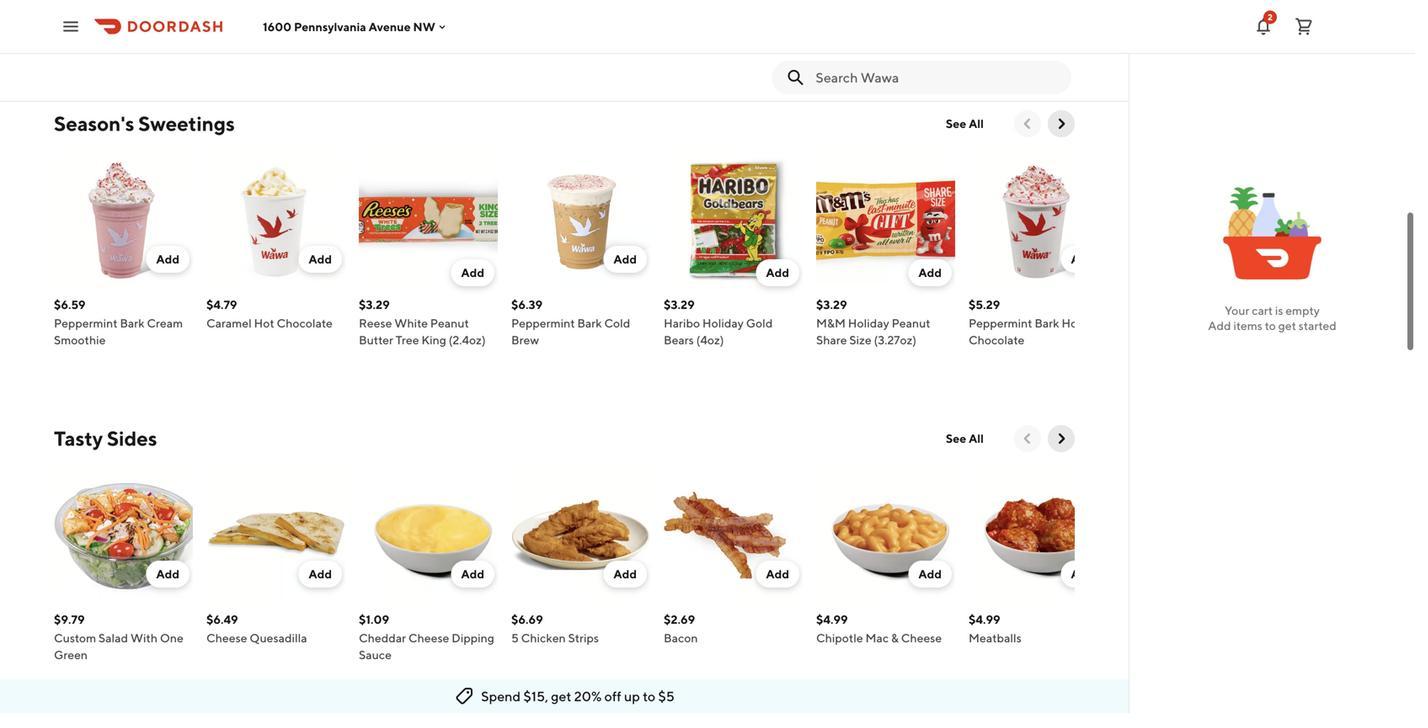 Task type: vqa. For each thing, say whether or not it's contained in the screenshot.
the leftmost cheese
yes



Task type: describe. For each thing, give the bounding box(es) containing it.
crawlers
[[134, 1, 181, 15]]

cheddar
[[359, 632, 406, 645]]

up
[[624, 689, 640, 705]]

$9.79 custom salad with one green
[[54, 613, 184, 662]]

chips
[[206, 35, 238, 49]]

season's
[[54, 112, 134, 136]]

m&m holiday peanut share size (3.27oz) image
[[817, 151, 956, 290]]

fuego
[[235, 1, 270, 15]]

5
[[511, 632, 519, 645]]

gold
[[746, 316, 773, 330]]

chocolate inside $4.79 caramel hot chocolate
[[277, 316, 333, 330]]

next button of carousel image for season's sweetings
[[1053, 115, 1070, 132]]

haribo holiday gold bears (4oz) image
[[664, 151, 803, 290]]

tree
[[396, 333, 419, 347]]

chocolate inside "$5.29 peppermint bark hot chocolate"
[[969, 333, 1025, 347]]

oz) inside the trolli sour bite crawlers gummi candy (7.2 oz)
[[155, 18, 171, 32]]

cold
[[605, 316, 631, 330]]

$6.49 cheese quesadilla
[[206, 613, 307, 645]]

candy
[[96, 18, 131, 32]]

see for tasty sides
[[946, 432, 967, 446]]

$3.29 m&m holiday peanut share size (3.27oz)
[[817, 298, 931, 347]]

0 items, open order cart image
[[1294, 16, 1315, 37]]

meatballs image
[[969, 466, 1108, 605]]

bacon image
[[664, 466, 803, 605]]

$6.39 peppermint bark cold brew
[[511, 298, 631, 347]]

started
[[1299, 319, 1337, 333]]

season's sweetings
[[54, 112, 235, 136]]

see all for season's sweetings
[[946, 117, 984, 131]]

sour
[[82, 1, 107, 15]]

strips
[[568, 632, 599, 645]]

$5.29
[[969, 298, 1001, 312]]

items
[[1234, 319, 1263, 333]]

peppermint for $6.59
[[54, 316, 118, 330]]

with
[[130, 632, 158, 645]]

see all link for sides
[[936, 426, 994, 453]]

$4.79
[[206, 298, 237, 312]]

$4.99 meatballs
[[969, 613, 1022, 645]]

holiday for size
[[848, 316, 890, 330]]

spend $15, get 20% off up to $5
[[481, 689, 675, 705]]

is
[[1276, 304, 1284, 318]]

add for $6.39 peppermint bark cold brew
[[614, 252, 637, 266]]

1600 pennsylvania avenue nw button
[[263, 20, 449, 33]]

cheese inside '$1.09 cheddar cheese dipping sauce'
[[409, 632, 449, 645]]

spend
[[481, 689, 521, 705]]

see all link for sweetings
[[936, 110, 994, 137]]

add for $4.79 caramel hot chocolate
[[309, 252, 332, 266]]

Search Wawa search field
[[816, 68, 1058, 87]]

m&m
[[817, 316, 846, 330]]

pennsylvania
[[294, 20, 366, 33]]

hot for caramel
[[254, 316, 274, 330]]

bite
[[110, 1, 132, 15]]

(4
[[240, 35, 251, 49]]

notification bell image
[[1254, 16, 1274, 37]]

empty
[[1286, 304, 1320, 318]]

reese
[[359, 316, 392, 330]]

trolli
[[54, 1, 80, 15]]

peppermint for $5.29
[[969, 316, 1033, 330]]

off
[[605, 689, 622, 705]]

$3.29 haribo holiday gold bears (4oz)
[[664, 298, 773, 347]]

butter
[[359, 333, 393, 347]]

to for items
[[1265, 319, 1276, 333]]

your cart is empty add items to get started
[[1209, 304, 1337, 333]]

$4.99 for $4.99 chipotle mac & cheese
[[817, 613, 848, 627]]

reese white peanut butter tree king (2.4oz) image
[[359, 151, 498, 290]]

add for $6.59 peppermint bark cream smoothie
[[156, 252, 179, 266]]

cheddar cheese dipping sauce image
[[359, 466, 498, 605]]

$2.69 bacon
[[664, 613, 698, 645]]

add inside your cart is empty add items to get started
[[1209, 319, 1232, 333]]

green
[[54, 648, 88, 662]]

$3.29 for $3.29 m&m holiday peanut share size (3.27oz)
[[817, 298, 847, 312]]

add for $3.29 haribo holiday gold bears (4oz)
[[766, 266, 790, 280]]

$5.29 peppermint bark hot chocolate
[[969, 298, 1082, 347]]

one
[[160, 632, 184, 645]]

peppermint for $6.39
[[511, 316, 575, 330]]

peanut for (3.27oz)
[[892, 316, 931, 330]]

share
[[817, 333, 847, 347]]

$6.69
[[511, 613, 543, 627]]

cart
[[1252, 304, 1273, 318]]

$5
[[658, 689, 675, 705]]

see all for tasty sides
[[946, 432, 984, 446]]

$6.49
[[206, 613, 238, 627]]

$6.59
[[54, 298, 86, 312]]

trolli sour bite crawlers gummi candy (7.2 oz)
[[54, 1, 181, 32]]

bark for cold
[[577, 316, 602, 330]]

meatballs
[[969, 632, 1022, 645]]

peppermint bark cream smoothie image
[[54, 151, 193, 290]]

lime
[[258, 18, 284, 32]]

season's sweetings link
[[54, 110, 235, 137]]

king
[[422, 333, 446, 347]]

$3.29 for $3.29 haribo holiday gold bears (4oz)
[[664, 298, 695, 312]]

$6.39
[[511, 298, 543, 312]]

your
[[1225, 304, 1250, 318]]

$2.69
[[664, 613, 695, 627]]

(4oz)
[[697, 333, 724, 347]]

peppermint bark hot chocolate image
[[969, 151, 1108, 290]]

sweetings
[[138, 112, 235, 136]]



Task type: locate. For each thing, give the bounding box(es) containing it.
peanut
[[430, 316, 469, 330], [892, 316, 931, 330]]

0 horizontal spatial peanut
[[430, 316, 469, 330]]

1600
[[263, 20, 292, 33]]

see for season's sweetings
[[946, 117, 967, 131]]

chipotle mac & cheese image
[[817, 466, 956, 605]]

avenue
[[369, 20, 411, 33]]

all left previous button of carousel icon
[[969, 432, 984, 446]]

1 vertical spatial to
[[643, 689, 656, 705]]

hot inside takis fuego hot chilli pepper & lime tortilla chips (4 oz)
[[272, 1, 292, 15]]

0 horizontal spatial caramel
[[206, 316, 252, 330]]

2 $4.99 from the left
[[969, 613, 1001, 627]]

$4.99 chipotle mac & cheese
[[817, 613, 942, 645]]

$6.69 5 chicken strips
[[511, 613, 599, 645]]

cheese inside $4.99 chipotle mac & cheese
[[901, 632, 942, 645]]

see down search wawa search box
[[946, 117, 967, 131]]

1 vertical spatial cream
[[147, 316, 183, 330]]

1 bark from the left
[[120, 316, 145, 330]]

cheese inside the '$6.49 cheese quesadilla'
[[206, 632, 247, 645]]

1 vertical spatial caramel
[[206, 316, 252, 330]]

& right mac
[[892, 632, 899, 645]]

quesadilla
[[250, 632, 307, 645]]

takis
[[206, 1, 233, 15]]

2 $3.29 from the left
[[664, 298, 695, 312]]

holiday up (4oz) at top
[[703, 316, 744, 330]]

& inside $4.99 chipotle mac & cheese
[[892, 632, 899, 645]]

cheese down $6.49
[[206, 632, 247, 645]]

oz) down crawlers
[[155, 18, 171, 32]]

0 horizontal spatial peppermint
[[54, 316, 118, 330]]

peppermint inside "$5.29 peppermint bark hot chocolate"
[[969, 316, 1033, 330]]

1 vertical spatial &
[[248, 18, 256, 32]]

mac
[[866, 632, 889, 645]]

(2.4oz)
[[449, 333, 486, 347]]

peanut for king
[[430, 316, 469, 330]]

2 horizontal spatial bark
[[1035, 316, 1060, 330]]

brew
[[511, 333, 539, 347]]

all
[[969, 117, 984, 131], [969, 432, 984, 446]]

0 vertical spatial caramel
[[359, 1, 404, 15]]

cheese quesadilla image
[[206, 466, 345, 605]]

chipotle
[[817, 632, 863, 645]]

hot inside $4.79 caramel hot chocolate
[[254, 316, 274, 330]]

3 peppermint from the left
[[969, 316, 1033, 330]]

white
[[395, 316, 428, 330]]

chicken
[[521, 632, 566, 645]]

1 vertical spatial see all link
[[936, 426, 994, 453]]

holiday for (4oz)
[[703, 316, 744, 330]]

dipping
[[452, 632, 495, 645]]

2
[[1268, 12, 1273, 22]]

cream for caramel cookies & cream smoothie
[[359, 18, 395, 32]]

2 bark from the left
[[577, 316, 602, 330]]

0 vertical spatial smoothie
[[397, 18, 449, 32]]

1 see all link from the top
[[936, 110, 994, 137]]

1 vertical spatial get
[[551, 689, 572, 705]]

0 vertical spatial all
[[969, 117, 984, 131]]

add for $4.99 chipotle mac & cheese
[[919, 568, 942, 581]]

2 see from the top
[[946, 432, 967, 446]]

1 peanut from the left
[[430, 316, 469, 330]]

2 cheese from the left
[[409, 632, 449, 645]]

1 vertical spatial next button of carousel image
[[1053, 431, 1070, 447]]

cream inside $6.59 peppermint bark cream smoothie
[[147, 316, 183, 330]]

0 vertical spatial to
[[1265, 319, 1276, 333]]

oz) right (4
[[253, 35, 270, 49]]

0 vertical spatial see all link
[[936, 110, 994, 137]]

pepper
[[206, 18, 246, 32]]

chilli
[[295, 1, 323, 15]]

smoothie for cookies
[[397, 18, 449, 32]]

1 horizontal spatial &
[[453, 1, 460, 15]]

see all link left previous button of carousel icon
[[936, 426, 994, 453]]

peanut up (3.27oz)
[[892, 316, 931, 330]]

& right cookies at left top
[[453, 1, 460, 15]]

cream inside caramel cookies & cream smoothie
[[359, 18, 395, 32]]

1 vertical spatial all
[[969, 432, 984, 446]]

2 all from the top
[[969, 432, 984, 446]]

0 vertical spatial see all
[[946, 117, 984, 131]]

1 next button of carousel image from the top
[[1053, 115, 1070, 132]]

0 horizontal spatial holiday
[[703, 316, 744, 330]]

see all left previous button of carousel icon
[[946, 432, 984, 446]]

$4.99 inside $4.99 chipotle mac & cheese
[[817, 613, 848, 627]]

salad
[[99, 632, 128, 645]]

0 vertical spatial cream
[[359, 18, 395, 32]]

all for season's sweetings
[[969, 117, 984, 131]]

gummi
[[54, 18, 94, 32]]

$6.59 peppermint bark cream smoothie
[[54, 298, 183, 347]]

tortilla
[[287, 18, 324, 32]]

previous button of carousel image
[[1020, 431, 1036, 447]]

0 horizontal spatial chocolate
[[277, 316, 333, 330]]

1 horizontal spatial bark
[[577, 316, 602, 330]]

2 horizontal spatial cheese
[[901, 632, 942, 645]]

haribo
[[664, 316, 700, 330]]

bacon
[[664, 632, 698, 645]]

1 $3.29 from the left
[[359, 298, 390, 312]]

1 vertical spatial smoothie
[[54, 333, 106, 347]]

$3.29 up "m&m"
[[817, 298, 847, 312]]

see all link down search wawa search box
[[936, 110, 994, 137]]

1 horizontal spatial smoothie
[[397, 18, 449, 32]]

2 holiday from the left
[[848, 316, 890, 330]]

add button
[[146, 246, 190, 273], [146, 246, 190, 273], [299, 246, 342, 273], [299, 246, 342, 273], [604, 246, 647, 273], [604, 246, 647, 273], [1061, 246, 1105, 273], [1061, 246, 1105, 273], [451, 260, 495, 287], [451, 260, 495, 287], [756, 260, 800, 287], [756, 260, 800, 287], [909, 260, 952, 287], [909, 260, 952, 287], [146, 561, 190, 588], [146, 561, 190, 588], [299, 561, 342, 588], [299, 561, 342, 588], [451, 561, 495, 588], [451, 561, 495, 588], [604, 561, 647, 588], [604, 561, 647, 588], [756, 561, 800, 588], [756, 561, 800, 588], [909, 561, 952, 588], [909, 561, 952, 588], [1061, 561, 1105, 588], [1061, 561, 1105, 588]]

add for $4.99 meatballs
[[1071, 568, 1095, 581]]

$15,
[[524, 689, 549, 705]]

peanut inside $3.29 m&m holiday peanut share size (3.27oz)
[[892, 316, 931, 330]]

1600 pennsylvania avenue nw
[[263, 20, 436, 33]]

chocolate
[[277, 316, 333, 330], [969, 333, 1025, 347]]

0 horizontal spatial cheese
[[206, 632, 247, 645]]

caramel down $4.79
[[206, 316, 252, 330]]

chocolate left reese
[[277, 316, 333, 330]]

2 peppermint from the left
[[511, 316, 575, 330]]

1 horizontal spatial holiday
[[848, 316, 890, 330]]

add for $3.29 m&m holiday peanut share size (3.27oz)
[[919, 266, 942, 280]]

bark inside '$6.39 peppermint bark cold brew'
[[577, 316, 602, 330]]

0 vertical spatial see
[[946, 117, 967, 131]]

sides
[[107, 427, 157, 451]]

3 cheese from the left
[[901, 632, 942, 645]]

2 next button of carousel image from the top
[[1053, 431, 1070, 447]]

cream for $6.59 peppermint bark cream smoothie
[[147, 316, 183, 330]]

custom salad with one green image
[[54, 466, 193, 605]]

$3.29 reese white peanut butter tree king (2.4oz)
[[359, 298, 486, 347]]

peppermint
[[54, 316, 118, 330], [511, 316, 575, 330], [969, 316, 1033, 330]]

all left previous button of carousel image
[[969, 117, 984, 131]]

$4.79 caramel hot chocolate
[[206, 298, 333, 330]]

$1.09
[[359, 613, 389, 627]]

3 bark from the left
[[1035, 316, 1060, 330]]

1 horizontal spatial chocolate
[[969, 333, 1025, 347]]

bark for cream
[[120, 316, 145, 330]]

smoothie
[[397, 18, 449, 32], [54, 333, 106, 347]]

next button of carousel image right previous button of carousel icon
[[1053, 431, 1070, 447]]

smoothie down cookies at left top
[[397, 18, 449, 32]]

holiday inside the $3.29 haribo holiday gold bears (4oz)
[[703, 316, 744, 330]]

1 cheese from the left
[[206, 632, 247, 645]]

$3.29 up reese
[[359, 298, 390, 312]]

previous button of carousel image
[[1020, 115, 1036, 132]]

0 horizontal spatial &
[[248, 18, 256, 32]]

(3.27oz)
[[874, 333, 917, 347]]

bark for hot
[[1035, 316, 1060, 330]]

caramel up avenue
[[359, 1, 404, 15]]

1 vertical spatial see
[[946, 432, 967, 446]]

1 horizontal spatial $3.29
[[664, 298, 695, 312]]

1 horizontal spatial oz)
[[253, 35, 270, 49]]

bark inside $6.59 peppermint bark cream smoothie
[[120, 316, 145, 330]]

$3.29 inside $3.29 reese white peanut butter tree king (2.4oz)
[[359, 298, 390, 312]]

$3.29
[[359, 298, 390, 312], [664, 298, 695, 312], [817, 298, 847, 312]]

2 horizontal spatial peppermint
[[969, 316, 1033, 330]]

1 holiday from the left
[[703, 316, 744, 330]]

get
[[1279, 319, 1297, 333], [551, 689, 572, 705]]

to right up
[[643, 689, 656, 705]]

1 see all from the top
[[946, 117, 984, 131]]

$3.29 for $3.29 reese white peanut butter tree king (2.4oz)
[[359, 298, 390, 312]]

cheese
[[206, 632, 247, 645], [409, 632, 449, 645], [901, 632, 942, 645]]

0 horizontal spatial oz)
[[155, 18, 171, 32]]

add for $3.29 reese white peanut butter tree king (2.4oz)
[[461, 266, 485, 280]]

oz) inside takis fuego hot chilli pepper & lime tortilla chips (4 oz)
[[253, 35, 270, 49]]

& inside caramel cookies & cream smoothie
[[453, 1, 460, 15]]

2 see all link from the top
[[936, 426, 994, 453]]

peppermint inside '$6.39 peppermint bark cold brew'
[[511, 316, 575, 330]]

1 vertical spatial oz)
[[253, 35, 270, 49]]

0 vertical spatial get
[[1279, 319, 1297, 333]]

hot for fuego
[[272, 1, 292, 15]]

see all down search wawa search box
[[946, 117, 984, 131]]

0 horizontal spatial cream
[[147, 316, 183, 330]]

0 vertical spatial next button of carousel image
[[1053, 115, 1070, 132]]

smoothie inside $6.59 peppermint bark cream smoothie
[[54, 333, 106, 347]]

1 horizontal spatial caramel
[[359, 1, 404, 15]]

1 horizontal spatial to
[[1265, 319, 1276, 333]]

oz)
[[155, 18, 171, 32], [253, 35, 270, 49]]

$9.79
[[54, 613, 85, 627]]

next button of carousel image
[[1053, 115, 1070, 132], [1053, 431, 1070, 447]]

0 vertical spatial &
[[453, 1, 460, 15]]

& down fuego
[[248, 18, 256, 32]]

2 peanut from the left
[[892, 316, 931, 330]]

peanut inside $3.29 reese white peanut butter tree king (2.4oz)
[[430, 316, 469, 330]]

$4.99 up meatballs in the right bottom of the page
[[969, 613, 1001, 627]]

0 horizontal spatial smoothie
[[54, 333, 106, 347]]

smoothie for peppermint
[[54, 333, 106, 347]]

0 horizontal spatial bark
[[120, 316, 145, 330]]

get inside your cart is empty add items to get started
[[1279, 319, 1297, 333]]

holiday up size
[[848, 316, 890, 330]]

add for $6.69 5 chicken strips
[[614, 568, 637, 581]]

caramel inside $4.79 caramel hot chocolate
[[206, 316, 252, 330]]

tasty
[[54, 427, 103, 451]]

0 horizontal spatial to
[[643, 689, 656, 705]]

0 vertical spatial chocolate
[[277, 316, 333, 330]]

to for up
[[643, 689, 656, 705]]

1 horizontal spatial cream
[[359, 18, 395, 32]]

1 vertical spatial see all
[[946, 432, 984, 446]]

holiday inside $3.29 m&m holiday peanut share size (3.27oz)
[[848, 316, 890, 330]]

cheese left dipping
[[409, 632, 449, 645]]

5 chicken strips image
[[511, 466, 651, 605]]

chocolate down $5.29
[[969, 333, 1025, 347]]

peppermint inside $6.59 peppermint bark cream smoothie
[[54, 316, 118, 330]]

sauce
[[359, 648, 392, 662]]

tasty sides
[[54, 427, 157, 451]]

$4.99 up the "chipotle" on the right of the page
[[817, 613, 848, 627]]

peanut up king
[[430, 316, 469, 330]]

& inside takis fuego hot chilli pepper & lime tortilla chips (4 oz)
[[248, 18, 256, 32]]

add for $2.69 bacon
[[766, 568, 790, 581]]

1 horizontal spatial peanut
[[892, 316, 931, 330]]

add
[[156, 252, 179, 266], [309, 252, 332, 266], [614, 252, 637, 266], [1071, 252, 1095, 266], [461, 266, 485, 280], [766, 266, 790, 280], [919, 266, 942, 280], [1209, 319, 1232, 333], [156, 568, 179, 581], [309, 568, 332, 581], [461, 568, 485, 581], [614, 568, 637, 581], [766, 568, 790, 581], [919, 568, 942, 581], [1071, 568, 1095, 581]]

caramel cookies & cream smoothie
[[359, 1, 460, 32]]

cream
[[359, 18, 395, 32], [147, 316, 183, 330]]

$4.99 inside $4.99 meatballs
[[969, 613, 1001, 627]]

$1.09 cheddar cheese dipping sauce
[[359, 613, 495, 662]]

bears
[[664, 333, 694, 347]]

2 horizontal spatial &
[[892, 632, 899, 645]]

2 see all from the top
[[946, 432, 984, 446]]

to down cart at the top right of the page
[[1265, 319, 1276, 333]]

1 horizontal spatial $4.99
[[969, 613, 1001, 627]]

see
[[946, 117, 967, 131], [946, 432, 967, 446]]

1 $4.99 from the left
[[817, 613, 848, 627]]

takis fuego hot chilli pepper & lime tortilla chips (4 oz)
[[206, 1, 324, 49]]

2 vertical spatial &
[[892, 632, 899, 645]]

0 horizontal spatial $4.99
[[817, 613, 848, 627]]

size
[[850, 333, 872, 347]]

holiday
[[703, 316, 744, 330], [848, 316, 890, 330]]

nw
[[413, 20, 436, 33]]

caramel
[[359, 1, 404, 15], [206, 316, 252, 330]]

custom
[[54, 632, 96, 645]]

0 vertical spatial oz)
[[155, 18, 171, 32]]

1 see from the top
[[946, 117, 967, 131]]

smoothie down $6.59 in the top left of the page
[[54, 333, 106, 347]]

next button of carousel image for tasty sides
[[1053, 431, 1070, 447]]

1 horizontal spatial get
[[1279, 319, 1297, 333]]

caramel hot chocolate image
[[206, 151, 345, 290]]

peppermint bark cold brew image
[[511, 151, 651, 290]]

1 peppermint from the left
[[54, 316, 118, 330]]

open menu image
[[61, 16, 81, 37]]

all for tasty sides
[[969, 432, 984, 446]]

1 vertical spatial chocolate
[[969, 333, 1025, 347]]

$4.99 for $4.99 meatballs
[[969, 613, 1001, 627]]

caramel inside caramel cookies & cream smoothie
[[359, 1, 404, 15]]

next button of carousel image right previous button of carousel image
[[1053, 115, 1070, 132]]

to inside your cart is empty add items to get started
[[1265, 319, 1276, 333]]

1 all from the top
[[969, 117, 984, 131]]

add for $6.49 cheese quesadilla
[[309, 568, 332, 581]]

$3.29 up the haribo
[[664, 298, 695, 312]]

20%
[[574, 689, 602, 705]]

cheese right mac
[[901, 632, 942, 645]]

0 horizontal spatial $3.29
[[359, 298, 390, 312]]

bark inside "$5.29 peppermint bark hot chocolate"
[[1035, 316, 1060, 330]]

see left previous button of carousel icon
[[946, 432, 967, 446]]

0 horizontal spatial get
[[551, 689, 572, 705]]

1 horizontal spatial cheese
[[409, 632, 449, 645]]

2 horizontal spatial $3.29
[[817, 298, 847, 312]]

$3.29 inside $3.29 m&m holiday peanut share size (3.27oz)
[[817, 298, 847, 312]]

bark
[[120, 316, 145, 330], [577, 316, 602, 330], [1035, 316, 1060, 330]]

get down "is"
[[1279, 319, 1297, 333]]

peppermint down $6.59 in the top left of the page
[[54, 316, 118, 330]]

1 horizontal spatial peppermint
[[511, 316, 575, 330]]

add for $9.79 custom salad with one green
[[156, 568, 179, 581]]

peppermint down $5.29
[[969, 316, 1033, 330]]

see all link
[[936, 110, 994, 137], [936, 426, 994, 453]]

(7.2
[[134, 18, 152, 32]]

hot inside "$5.29 peppermint bark hot chocolate"
[[1062, 316, 1082, 330]]

add for $5.29 peppermint bark hot chocolate
[[1071, 252, 1095, 266]]

smoothie inside caramel cookies & cream smoothie
[[397, 18, 449, 32]]

cookies
[[407, 1, 450, 15]]

tasty sides link
[[54, 426, 157, 453]]

&
[[453, 1, 460, 15], [248, 18, 256, 32], [892, 632, 899, 645]]

peppermint down $6.39
[[511, 316, 575, 330]]

add for $1.09 cheddar cheese dipping sauce
[[461, 568, 485, 581]]

$3.29 inside the $3.29 haribo holiday gold bears (4oz)
[[664, 298, 695, 312]]

get right $15,
[[551, 689, 572, 705]]

3 $3.29 from the left
[[817, 298, 847, 312]]



